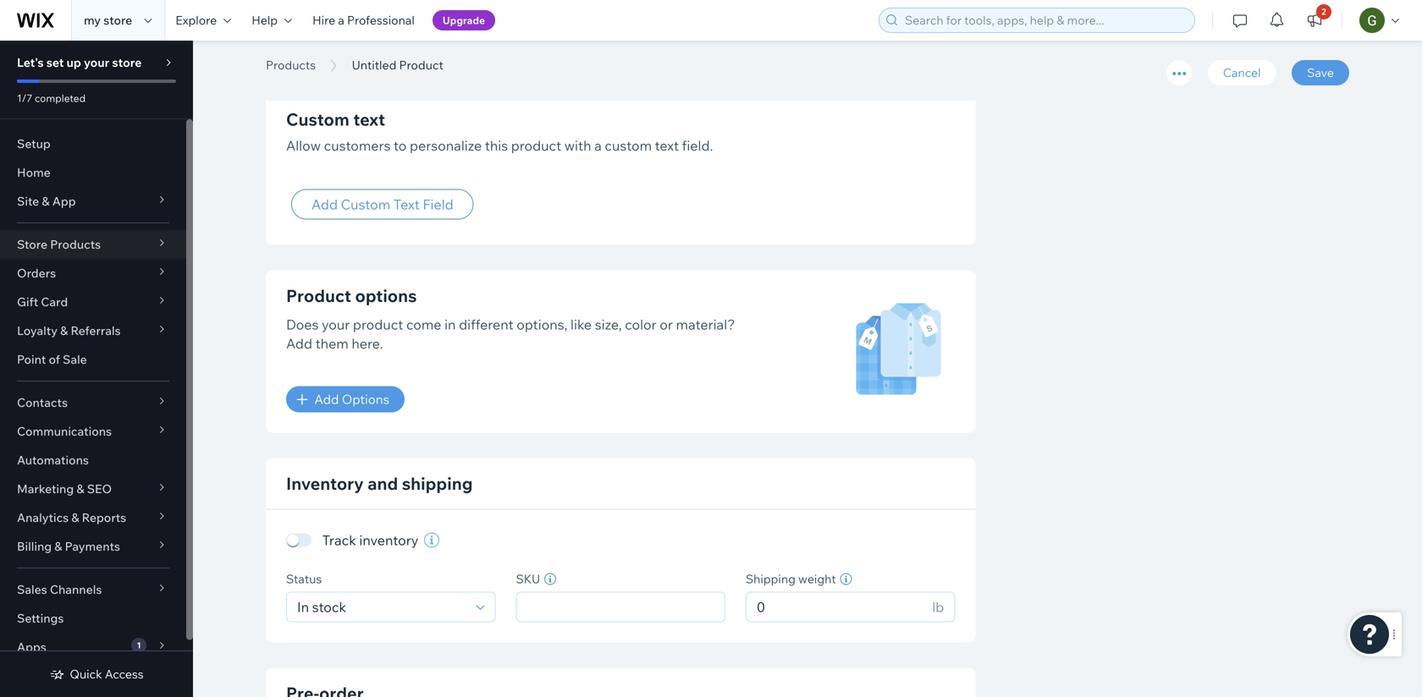 Task type: describe. For each thing, give the bounding box(es) containing it.
text
[[394, 196, 420, 213]]

marketing & seo button
[[0, 475, 186, 504]]

analytics
[[17, 511, 69, 525]]

untitled down professional
[[352, 58, 397, 72]]

gift card button
[[0, 288, 186, 317]]

this
[[485, 137, 508, 154]]

let's
[[17, 55, 44, 70]]

access
[[105, 667, 144, 682]]

2
[[1322, 6, 1327, 17]]

of
[[49, 352, 60, 367]]

site
[[17, 194, 39, 209]]

track
[[322, 532, 356, 549]]

field
[[423, 196, 454, 213]]

communications
[[17, 424, 112, 439]]

loyalty
[[17, 323, 58, 338]]

cancel
[[1224, 65, 1261, 80]]

point of sale
[[17, 352, 87, 367]]

save button
[[1292, 60, 1350, 86]]

billing
[[17, 539, 52, 554]]

does your product come in different options, like size, color or material? add them here.
[[286, 316, 735, 352]]

field.
[[682, 137, 713, 154]]

inventory
[[359, 532, 419, 549]]

quick access
[[70, 667, 144, 682]]

custom
[[605, 137, 652, 154]]

add custom text field
[[312, 196, 454, 213]]

site & app
[[17, 194, 76, 209]]

analytics & reports
[[17, 511, 126, 525]]

channels
[[50, 583, 102, 597]]

home link
[[0, 158, 186, 187]]

sales channels
[[17, 583, 102, 597]]

options
[[355, 285, 417, 307]]

1/7 completed
[[17, 92, 86, 105]]

upgrade button
[[433, 10, 495, 30]]

custom inside add custom text field button
[[341, 196, 391, 213]]

color
[[625, 316, 657, 333]]

& for site
[[42, 194, 50, 209]]

settings link
[[0, 605, 186, 633]]

setup
[[17, 136, 51, 151]]

personalize
[[410, 137, 482, 154]]

hire
[[313, 13, 335, 28]]

orders button
[[0, 259, 186, 288]]

like
[[571, 316, 592, 333]]

inventory
[[286, 473, 364, 495]]

contacts button
[[0, 389, 186, 417]]

inventory and shipping
[[286, 473, 473, 495]]

product inside custom text allow customers to personalize this product with a custom text field.
[[511, 137, 562, 154]]

custom text allow customers to personalize this product with a custom text field.
[[286, 109, 713, 154]]

0.0 number field
[[752, 593, 928, 622]]

quick access button
[[49, 667, 144, 683]]

0 horizontal spatial a
[[338, 13, 345, 28]]

marketing & seo
[[17, 482, 112, 497]]

analytics & reports button
[[0, 504, 186, 533]]

up
[[66, 55, 81, 70]]

set
[[46, 55, 64, 70]]

product options
[[286, 285, 417, 307]]

add inside "does your product come in different options, like size, color or material? add them here."
[[286, 335, 312, 352]]

setup link
[[0, 130, 186, 158]]

allow
[[286, 137, 321, 154]]

shipping
[[402, 473, 473, 495]]

product down upgrade
[[392, 36, 509, 75]]

billing & payments button
[[0, 533, 186, 561]]

help button
[[242, 0, 302, 41]]

gift
[[17, 295, 38, 310]]

explore
[[176, 13, 217, 28]]

material?
[[676, 316, 735, 333]]

to
[[394, 137, 407, 154]]

hire a professional link
[[302, 0, 425, 41]]

product down professional
[[399, 58, 444, 72]]

shipping weight
[[746, 572, 836, 587]]



Task type: vqa. For each thing, say whether or not it's contained in the screenshot.
Create
no



Task type: locate. For each thing, give the bounding box(es) containing it.
untitled product
[[266, 36, 509, 75], [352, 58, 444, 72]]

your inside "does your product come in different options, like size, color or material? add them here."
[[322, 316, 350, 333]]

1 horizontal spatial your
[[322, 316, 350, 333]]

products inside products link
[[266, 58, 316, 72]]

completed
[[35, 92, 86, 105]]

let's set up your store
[[17, 55, 142, 70]]

store
[[103, 13, 132, 28], [112, 55, 142, 70]]

products up orders dropdown button
[[50, 237, 101, 252]]

upgrade
[[443, 14, 485, 27]]

store
[[17, 237, 47, 252]]

text up customers
[[353, 109, 385, 130]]

add inside add custom text field button
[[312, 196, 338, 213]]

0 vertical spatial a
[[338, 13, 345, 28]]

product inside "does your product come in different options, like size, color or material? add them here."
[[353, 316, 403, 333]]

shipping
[[746, 572, 796, 587]]

store right my
[[103, 13, 132, 28]]

product up the here.
[[353, 316, 403, 333]]

product up 'does'
[[286, 285, 351, 307]]

add down allow
[[312, 196, 338, 213]]

lb
[[933, 599, 944, 616]]

1 horizontal spatial a
[[595, 137, 602, 154]]

plus xs image
[[297, 395, 307, 405]]

products link
[[257, 57, 324, 74]]

2 button
[[1296, 0, 1334, 41]]

app
[[52, 194, 76, 209]]

track inventory
[[322, 532, 419, 549]]

and
[[368, 473, 398, 495]]

options
[[342, 392, 390, 408]]

1 vertical spatial custom
[[341, 196, 391, 213]]

add
[[312, 196, 338, 213], [286, 335, 312, 352], [314, 392, 339, 408]]

None text field
[[322, 13, 494, 43], [550, 13, 722, 43], [322, 13, 494, 43], [550, 13, 722, 43]]

add for add options
[[314, 392, 339, 408]]

1
[[137, 641, 141, 651]]

my
[[84, 13, 101, 28]]

store down 'my store'
[[112, 55, 142, 70]]

& for billing
[[54, 539, 62, 554]]

1 vertical spatial product
[[353, 316, 403, 333]]

add options button
[[286, 387, 405, 413]]

product
[[511, 137, 562, 154], [353, 316, 403, 333]]

add custom text field button
[[291, 189, 474, 220]]

& right site
[[42, 194, 50, 209]]

%
[[926, 20, 937, 36]]

save
[[1308, 65, 1335, 80]]

my store
[[84, 13, 132, 28]]

home
[[17, 165, 51, 180]]

& inside site & app popup button
[[42, 194, 50, 209]]

marketing
[[17, 482, 74, 497]]

1 vertical spatial add
[[286, 335, 312, 352]]

0 vertical spatial store
[[103, 13, 132, 28]]

& for marketing
[[76, 482, 84, 497]]

& left seo
[[76, 482, 84, 497]]

point
[[17, 352, 46, 367]]

& for analytics
[[71, 511, 79, 525]]

store inside "sidebar" element
[[112, 55, 142, 70]]

seo
[[87, 482, 112, 497]]

text left field. at the top
[[655, 137, 679, 154]]

& right loyalty at the left
[[60, 323, 68, 338]]

weight
[[799, 572, 836, 587]]

with
[[565, 137, 592, 154]]

None field
[[292, 593, 471, 622], [522, 593, 720, 622], [292, 593, 471, 622], [522, 593, 720, 622]]

products
[[266, 58, 316, 72], [50, 237, 101, 252]]

status
[[286, 572, 322, 587]]

settings
[[17, 611, 64, 626]]

add inside 'add options' 'button'
[[314, 392, 339, 408]]

cancel button
[[1208, 60, 1277, 86]]

1 vertical spatial a
[[595, 137, 602, 154]]

sale
[[63, 352, 87, 367]]

does
[[286, 316, 319, 333]]

a right the hire at the top of the page
[[338, 13, 345, 28]]

payments
[[65, 539, 120, 554]]

loyalty & referrals
[[17, 323, 121, 338]]

& left the reports
[[71, 511, 79, 525]]

& inside loyalty & referrals popup button
[[60, 323, 68, 338]]

or
[[660, 316, 673, 333]]

products inside store products popup button
[[50, 237, 101, 252]]

0 vertical spatial your
[[84, 55, 109, 70]]

&
[[42, 194, 50, 209], [60, 323, 68, 338], [76, 482, 84, 497], [71, 511, 79, 525], [54, 539, 62, 554]]

size,
[[595, 316, 622, 333]]

1 vertical spatial store
[[112, 55, 142, 70]]

card
[[41, 295, 68, 310]]

1 vertical spatial your
[[322, 316, 350, 333]]

0 horizontal spatial your
[[84, 55, 109, 70]]

1 horizontal spatial text
[[655, 137, 679, 154]]

0 vertical spatial product
[[511, 137, 562, 154]]

gift card
[[17, 295, 68, 310]]

& inside analytics & reports dropdown button
[[71, 511, 79, 525]]

your inside "sidebar" element
[[84, 55, 109, 70]]

different
[[459, 316, 514, 333]]

0 horizontal spatial products
[[50, 237, 101, 252]]

apps
[[17, 640, 46, 655]]

sidebar element
[[0, 41, 193, 698]]

add down 'does'
[[286, 335, 312, 352]]

& for loyalty
[[60, 323, 68, 338]]

billing & payments
[[17, 539, 120, 554]]

referrals
[[71, 323, 121, 338]]

custom inside custom text allow customers to personalize this product with a custom text field.
[[286, 109, 350, 130]]

Search for tools, apps, help & more... field
[[900, 8, 1190, 32]]

none text field inside untitled product form
[[748, 13, 918, 43]]

add right "plus xs" image
[[314, 392, 339, 408]]

0 horizontal spatial text
[[353, 109, 385, 130]]

0 vertical spatial text
[[353, 109, 385, 130]]

& inside billing & payments dropdown button
[[54, 539, 62, 554]]

custom
[[286, 109, 350, 130], [341, 196, 391, 213]]

2 vertical spatial add
[[314, 392, 339, 408]]

point of sale link
[[0, 346, 186, 374]]

& inside marketing & seo dropdown button
[[76, 482, 84, 497]]

0 vertical spatial add
[[312, 196, 338, 213]]

here.
[[352, 335, 383, 352]]

& right billing
[[54, 539, 62, 554]]

custom left text
[[341, 196, 391, 213]]

sales channels button
[[0, 576, 186, 605]]

come
[[406, 316, 442, 333]]

0 vertical spatial custom
[[286, 109, 350, 130]]

communications button
[[0, 417, 186, 446]]

a inside custom text allow customers to personalize this product with a custom text field.
[[595, 137, 602, 154]]

them
[[316, 335, 349, 352]]

add for add custom text field
[[312, 196, 338, 213]]

product right this
[[511, 137, 562, 154]]

1 vertical spatial text
[[655, 137, 679, 154]]

in
[[445, 316, 456, 333]]

hire a professional
[[313, 13, 415, 28]]

a right the with
[[595, 137, 602, 154]]

store products button
[[0, 230, 186, 259]]

None text field
[[748, 13, 918, 43]]

loyalty & referrals button
[[0, 317, 186, 346]]

untitled product form
[[193, 0, 1423, 698]]

a
[[338, 13, 345, 28], [595, 137, 602, 154]]

help
[[252, 13, 278, 28]]

your up 'them'
[[322, 316, 350, 333]]

custom up allow
[[286, 109, 350, 130]]

1 horizontal spatial product
[[511, 137, 562, 154]]

1 vertical spatial products
[[50, 237, 101, 252]]

customers
[[324, 137, 391, 154]]

sku
[[516, 572, 540, 587]]

0 vertical spatial products
[[266, 58, 316, 72]]

automations link
[[0, 446, 186, 475]]

product
[[392, 36, 509, 75], [399, 58, 444, 72], [286, 285, 351, 307]]

0 horizontal spatial product
[[353, 316, 403, 333]]

1 horizontal spatial products
[[266, 58, 316, 72]]

professional
[[347, 13, 415, 28]]

contacts
[[17, 395, 68, 410]]

untitled down the hire at the top of the page
[[266, 36, 385, 75]]

your right "up"
[[84, 55, 109, 70]]

products down the help button
[[266, 58, 316, 72]]



